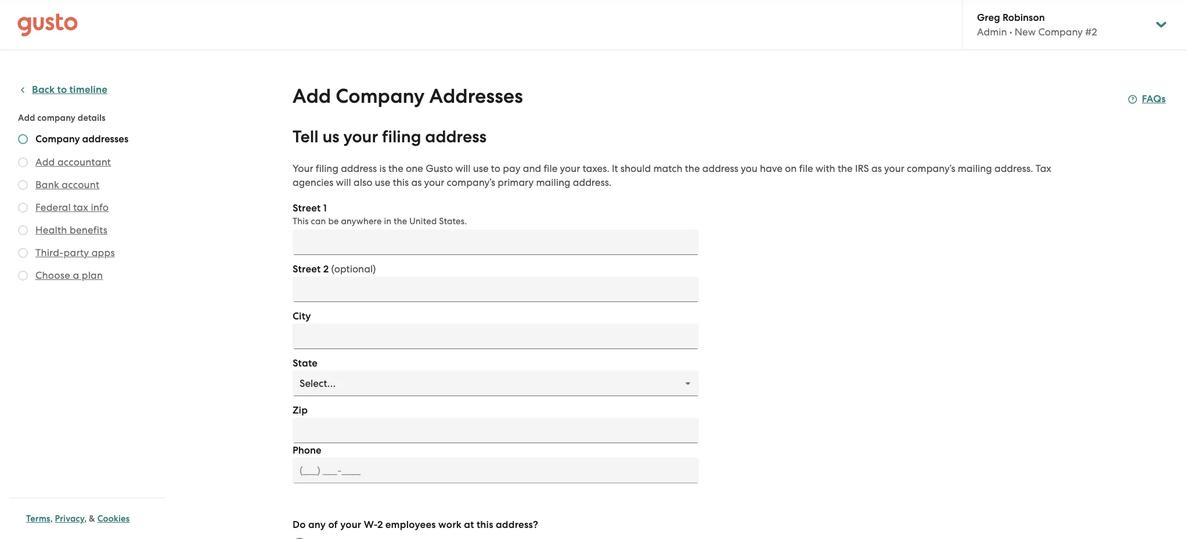 Task type: describe. For each thing, give the bounding box(es) containing it.
privacy
[[55, 514, 84, 524]]

1 horizontal spatial address
[[425, 127, 487, 147]]

primary
[[498, 177, 534, 188]]

2 , from the left
[[84, 514, 87, 524]]

1 horizontal spatial use
[[473, 163, 489, 174]]

company addresses
[[35, 133, 129, 145]]

health benefits button
[[35, 223, 108, 237]]

of
[[328, 519, 338, 531]]

the left irs
[[838, 163, 853, 174]]

tax
[[73, 202, 88, 213]]

with
[[816, 163, 836, 174]]

be
[[328, 216, 339, 227]]

1 vertical spatial 2
[[378, 519, 383, 531]]

is
[[380, 163, 386, 174]]

federal tax info button
[[35, 200, 109, 214]]

tax
[[1036, 163, 1052, 174]]

states.
[[439, 216, 467, 227]]

details
[[78, 113, 106, 123]]

us
[[323, 127, 340, 147]]

street 2 (optional)
[[293, 263, 376, 275]]

(optional)
[[331, 263, 376, 275]]

addresses
[[430, 84, 523, 108]]

choose a plan button
[[35, 268, 103, 282]]

0 horizontal spatial will
[[336, 177, 351, 188]]

1 horizontal spatial address.
[[995, 163, 1034, 174]]

terms
[[26, 514, 50, 524]]

address?
[[496, 519, 539, 531]]

1 vertical spatial this
[[477, 519, 494, 531]]

Street 1 field
[[293, 229, 700, 255]]

company inside list
[[35, 133, 80, 145]]

0 vertical spatial 2
[[323, 263, 329, 275]]

0 horizontal spatial company's
[[447, 177, 496, 188]]

back
[[32, 84, 55, 96]]

check image for bank
[[18, 180, 28, 190]]

this inside your filing address is the one gusto will use to pay and file your taxes. it should match the address you have on file with the irs as your company's mailing address. tax agencies will also use this as your company's primary mailing address.
[[393, 177, 409, 188]]

check image for federal
[[18, 203, 28, 213]]

tell
[[293, 127, 319, 147]]

your filing address is the one gusto will use to pay and file your taxes. it should match the address you have on file with the irs as your company's mailing address. tax agencies will also use this as your company's primary mailing address.
[[293, 163, 1052, 188]]

terms , privacy , & cookies
[[26, 514, 130, 524]]

cookies button
[[97, 512, 130, 526]]

match
[[654, 163, 683, 174]]

the right match at the top of the page
[[685, 163, 700, 174]]

gusto
[[426, 163, 453, 174]]

agencies
[[293, 177, 334, 188]]

2 file from the left
[[800, 163, 814, 174]]

health
[[35, 224, 67, 236]]

also
[[354, 177, 373, 188]]

choose
[[35, 270, 70, 281]]

the right the is
[[389, 163, 404, 174]]

tell us your filing address
[[293, 127, 487, 147]]

third-
[[35, 247, 64, 259]]

timeline
[[69, 84, 107, 96]]

health benefits
[[35, 224, 108, 236]]

greg robinson admin • new company #2
[[978, 12, 1098, 38]]

street 1 this can be anywhere in the united states.
[[293, 202, 467, 227]]

1
[[323, 202, 327, 214]]

it
[[612, 163, 619, 174]]

can
[[311, 216, 326, 227]]

should
[[621, 163, 651, 174]]

home image
[[17, 13, 78, 36]]

benefits
[[70, 224, 108, 236]]

terms link
[[26, 514, 50, 524]]

check image for add
[[18, 157, 28, 167]]

accountant
[[57, 156, 111, 168]]

your left taxes.
[[560, 163, 581, 174]]

admin
[[978, 26, 1008, 38]]

add accountant button
[[35, 155, 111, 169]]

do
[[293, 519, 306, 531]]

add for add accountant
[[35, 156, 55, 168]]

faqs
[[1143, 93, 1167, 105]]

add company addresses
[[293, 84, 523, 108]]

bank account
[[35, 179, 100, 191]]

do any of your w-2 employees work at this address?
[[293, 519, 539, 531]]

your right of
[[341, 519, 362, 531]]

robinson
[[1003, 12, 1046, 24]]

anywhere
[[341, 216, 382, 227]]

third-party apps button
[[35, 246, 115, 260]]

to inside your filing address is the one gusto will use to pay and file your taxes. it should match the address you have on file with the irs as your company's mailing address. tax agencies will also use this as your company's primary mailing address.
[[491, 163, 501, 174]]

in
[[384, 216, 392, 227]]

company addresses list
[[18, 133, 161, 285]]

choose a plan
[[35, 270, 103, 281]]

new
[[1015, 26, 1037, 38]]

2 horizontal spatial address
[[703, 163, 739, 174]]

street for 2
[[293, 263, 321, 275]]

0 horizontal spatial as
[[412, 177, 422, 188]]

addresses
[[82, 133, 129, 145]]

plan
[[82, 270, 103, 281]]



Task type: vqa. For each thing, say whether or not it's contained in the screenshot.
1st check image from the top
yes



Task type: locate. For each thing, give the bounding box(es) containing it.
check image left third-
[[18, 248, 28, 258]]

, left privacy link
[[50, 514, 53, 524]]

street up this
[[293, 202, 321, 214]]

state
[[293, 357, 318, 370]]

2 check image from the top
[[18, 157, 28, 167]]

1 vertical spatial check image
[[18, 271, 28, 281]]

1 file from the left
[[544, 163, 558, 174]]

2 horizontal spatial company
[[1039, 26, 1084, 38]]

Street 2 field
[[293, 277, 700, 302]]

2 vertical spatial company
[[35, 133, 80, 145]]

check image for third-
[[18, 248, 28, 258]]

bank account button
[[35, 178, 100, 192]]

1 vertical spatial mailing
[[537, 177, 571, 188]]

0 horizontal spatial file
[[544, 163, 558, 174]]

party
[[64, 247, 89, 259]]

add company details
[[18, 113, 106, 123]]

check image
[[18, 134, 28, 144], [18, 157, 28, 167], [18, 180, 28, 190], [18, 225, 28, 235], [18, 248, 28, 258]]

company down company
[[35, 133, 80, 145]]

add
[[293, 84, 331, 108], [18, 113, 35, 123], [35, 156, 55, 168]]

zip
[[293, 404, 308, 417]]

1 check image from the top
[[18, 203, 28, 213]]

your right us
[[344, 127, 378, 147]]

5 check image from the top
[[18, 248, 28, 258]]

0 horizontal spatial 2
[[323, 263, 329, 275]]

3 check image from the top
[[18, 180, 28, 190]]

mailing
[[958, 163, 993, 174], [537, 177, 571, 188]]

filing inside your filing address is the one gusto will use to pay and file your taxes. it should match the address you have on file with the irs as your company's mailing address. tax agencies will also use this as your company's primary mailing address.
[[316, 163, 339, 174]]

1 vertical spatial filing
[[316, 163, 339, 174]]

2 check image from the top
[[18, 271, 28, 281]]

company
[[1039, 26, 1084, 38], [336, 84, 425, 108], [35, 133, 80, 145]]

add for add company details
[[18, 113, 35, 123]]

and
[[523, 163, 542, 174]]

2
[[323, 263, 329, 275], [378, 519, 383, 531]]

&
[[89, 514, 95, 524]]

0 vertical spatial address.
[[995, 163, 1034, 174]]

use left pay at the top
[[473, 163, 489, 174]]

company's
[[908, 163, 956, 174], [447, 177, 496, 188]]

street for 1
[[293, 202, 321, 214]]

2 left the employees
[[378, 519, 383, 531]]

1 , from the left
[[50, 514, 53, 524]]

street inside street 1 this can be anywhere in the united states.
[[293, 202, 321, 214]]

check image for health
[[18, 225, 28, 235]]

0 vertical spatial company's
[[908, 163, 956, 174]]

have
[[760, 163, 783, 174]]

the right the in
[[394, 216, 407, 227]]

1 vertical spatial as
[[412, 177, 422, 188]]

filing up agencies at left
[[316, 163, 339, 174]]

check image
[[18, 203, 28, 213], [18, 271, 28, 281]]

your
[[293, 163, 314, 174]]

check image left "bank"
[[18, 180, 28, 190]]

1 vertical spatial company's
[[447, 177, 496, 188]]

#2
[[1086, 26, 1098, 38]]

address up gusto
[[425, 127, 487, 147]]

file right on
[[800, 163, 814, 174]]

1 vertical spatial company
[[336, 84, 425, 108]]

employees
[[386, 519, 436, 531]]

1 street from the top
[[293, 202, 321, 214]]

add for add company addresses
[[293, 84, 331, 108]]

as down one
[[412, 177, 422, 188]]

2 horizontal spatial add
[[293, 84, 331, 108]]

street
[[293, 202, 321, 214], [293, 263, 321, 275]]

add accountant
[[35, 156, 111, 168]]

pay
[[503, 163, 521, 174]]

greg
[[978, 12, 1001, 24]]

w-
[[364, 519, 378, 531]]

0 horizontal spatial to
[[57, 84, 67, 96]]

city
[[293, 310, 311, 322]]

add up tell
[[293, 84, 331, 108]]

filing
[[382, 127, 422, 147], [316, 163, 339, 174]]

1 horizontal spatial this
[[477, 519, 494, 531]]

federal tax info
[[35, 202, 109, 213]]

company up tell us your filing address
[[336, 84, 425, 108]]

0 vertical spatial mailing
[[958, 163, 993, 174]]

2 left (optional)
[[323, 263, 329, 275]]

0 horizontal spatial ,
[[50, 514, 53, 524]]

0 vertical spatial this
[[393, 177, 409, 188]]

use
[[473, 163, 489, 174], [375, 177, 391, 188]]

address left you
[[703, 163, 739, 174]]

any
[[308, 519, 326, 531]]

faqs button
[[1129, 92, 1167, 106]]

address. down taxes.
[[573, 177, 612, 188]]

1 horizontal spatial company's
[[908, 163, 956, 174]]

Zip field
[[293, 418, 700, 443]]

add inside button
[[35, 156, 55, 168]]

0 horizontal spatial use
[[375, 177, 391, 188]]

0 vertical spatial company
[[1039, 26, 1084, 38]]

third-party apps
[[35, 247, 115, 259]]

0 horizontal spatial address.
[[573, 177, 612, 188]]

check image left add accountant
[[18, 157, 28, 167]]

1 vertical spatial will
[[336, 177, 351, 188]]

1 check image from the top
[[18, 134, 28, 144]]

company left #2 at right top
[[1039, 26, 1084, 38]]

City field
[[293, 324, 700, 349]]

,
[[50, 514, 53, 524], [84, 514, 87, 524]]

united
[[410, 216, 437, 227]]

1 horizontal spatial filing
[[382, 127, 422, 147]]

1 horizontal spatial ,
[[84, 514, 87, 524]]

irs
[[856, 163, 870, 174]]

0 vertical spatial as
[[872, 163, 882, 174]]

will right gusto
[[456, 163, 471, 174]]

to right back
[[57, 84, 67, 96]]

at
[[464, 519, 474, 531]]

0 horizontal spatial filing
[[316, 163, 339, 174]]

check image left choose
[[18, 271, 28, 281]]

company inside greg robinson admin • new company #2
[[1039, 26, 1084, 38]]

4 check image from the top
[[18, 225, 28, 235]]

1 horizontal spatial add
[[35, 156, 55, 168]]

a
[[73, 270, 79, 281]]

this right at
[[477, 519, 494, 531]]

this
[[393, 177, 409, 188], [477, 519, 494, 531]]

1 vertical spatial address.
[[573, 177, 612, 188]]

1 vertical spatial to
[[491, 163, 501, 174]]

0 horizontal spatial this
[[393, 177, 409, 188]]

None radio
[[287, 532, 313, 539]]

as
[[872, 163, 882, 174], [412, 177, 422, 188]]

1 horizontal spatial as
[[872, 163, 882, 174]]

to inside back to timeline button
[[57, 84, 67, 96]]

0 vertical spatial check image
[[18, 203, 28, 213]]

check image down add company details
[[18, 134, 28, 144]]

on
[[786, 163, 797, 174]]

1 horizontal spatial company
[[336, 84, 425, 108]]

back to timeline
[[32, 84, 107, 96]]

to
[[57, 84, 67, 96], [491, 163, 501, 174]]

add left company
[[18, 113, 35, 123]]

back to timeline button
[[18, 83, 107, 97]]

1 horizontal spatial to
[[491, 163, 501, 174]]

2 street from the top
[[293, 263, 321, 275]]

Phone text field
[[293, 458, 700, 483]]

1 horizontal spatial mailing
[[958, 163, 993, 174]]

one
[[406, 163, 424, 174]]

work
[[439, 519, 462, 531]]

1 vertical spatial add
[[18, 113, 35, 123]]

taxes.
[[583, 163, 610, 174]]

account
[[62, 179, 100, 191]]

will left also
[[336, 177, 351, 188]]

to left pay at the top
[[491, 163, 501, 174]]

1 horizontal spatial 2
[[378, 519, 383, 531]]

0 horizontal spatial address
[[341, 163, 377, 174]]

0 horizontal spatial mailing
[[537, 177, 571, 188]]

info
[[91, 202, 109, 213]]

2 vertical spatial add
[[35, 156, 55, 168]]

your right irs
[[885, 163, 905, 174]]

1 vertical spatial use
[[375, 177, 391, 188]]

0 horizontal spatial company
[[35, 133, 80, 145]]

1 horizontal spatial file
[[800, 163, 814, 174]]

company
[[37, 113, 76, 123]]

0 vertical spatial street
[[293, 202, 321, 214]]

1 vertical spatial street
[[293, 263, 321, 275]]

0 vertical spatial filing
[[382, 127, 422, 147]]

0 vertical spatial use
[[473, 163, 489, 174]]

bank
[[35, 179, 59, 191]]

0 vertical spatial to
[[57, 84, 67, 96]]

you
[[741, 163, 758, 174]]

federal
[[35, 202, 71, 213]]

will
[[456, 163, 471, 174], [336, 177, 351, 188]]

•
[[1010, 26, 1013, 38]]

filing up one
[[382, 127, 422, 147]]

add up "bank"
[[35, 156, 55, 168]]

address up also
[[341, 163, 377, 174]]

address. left tax
[[995, 163, 1034, 174]]

address
[[425, 127, 487, 147], [341, 163, 377, 174], [703, 163, 739, 174]]

1 horizontal spatial will
[[456, 163, 471, 174]]

file
[[544, 163, 558, 174], [800, 163, 814, 174]]

check image left federal
[[18, 203, 28, 213]]

the inside street 1 this can be anywhere in the united states.
[[394, 216, 407, 227]]

check image left "health"
[[18, 225, 28, 235]]

0 vertical spatial add
[[293, 84, 331, 108]]

apps
[[92, 247, 115, 259]]

phone
[[293, 444, 322, 457]]

as right irs
[[872, 163, 882, 174]]

0 horizontal spatial add
[[18, 113, 35, 123]]

, left &
[[84, 514, 87, 524]]

privacy link
[[55, 514, 84, 524]]

your down gusto
[[424, 177, 445, 188]]

this down one
[[393, 177, 409, 188]]

0 vertical spatial will
[[456, 163, 471, 174]]

street left (optional)
[[293, 263, 321, 275]]

file right the 'and'
[[544, 163, 558, 174]]

use down the is
[[375, 177, 391, 188]]

check image for choose
[[18, 271, 28, 281]]

this
[[293, 216, 309, 227]]

cookies
[[97, 514, 130, 524]]



